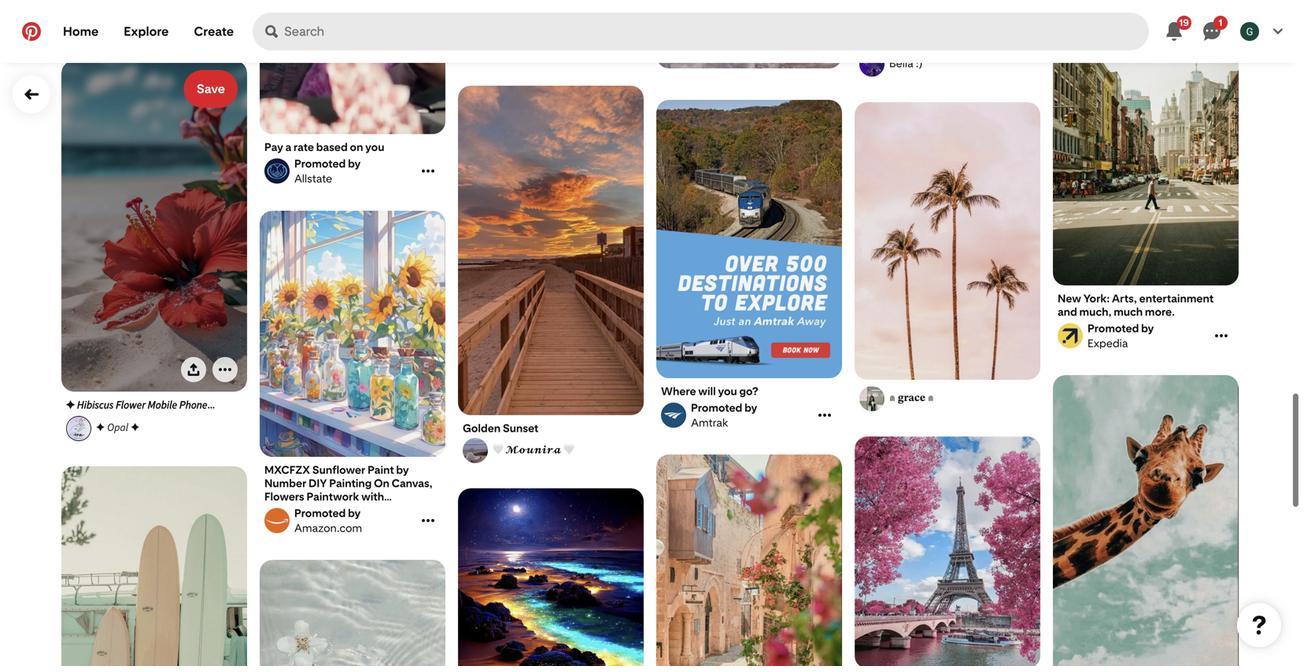 Task type: vqa. For each thing, say whether or not it's contained in the screenshot.
Thick wedges of pumpkin are roasted with herbs and spices. A seasonal recipe that lets the pumpkin flavor shine! Easy and delicious. This is so simple it's borderline between a list of ingredients and a recipe. Yet ingredients, when they are good, the simpler the better, right? image
no



Task type: describe. For each thing, give the bounding box(es) containing it.
1 vertical spatial amazon.com link
[[262, 507, 418, 535]]

create link
[[181, 13, 246, 50]]

summer vibe | summer, aesthetic 그리고 beach in 2022 | sky aesthetic, scenery wallpaper, sunset pictures image
[[656, 0, 842, 69]]

new york: arts, entertainment and much, much more.
[[1058, 292, 1214, 319]]

this contains an image of: 55+ cottagecore aesthetic wallpaper options for a dreamy world image
[[260, 560, 445, 667]]

a
[[285, 141, 291, 154]]

✦ 𝘏𝘪𝘣𝘪𝘴𝘤𝘶𝘴 𝘍𝘭𝘰𝘸𝘦𝘳 𝘔𝘰𝘣𝘪𝘭𝘦 𝘗𝘩𝘰𝘯𝘦 𝘞𝘢𝘭𝘭𝘱𝘢𝘱𝘦𝘳 ✦
[[66, 398, 207, 427]]

york:
[[1083, 292, 1110, 305]]

✦ 𝘖𝘱𝘢𝘭 ✦
[[96, 421, 140, 434]]

much,
[[1079, 305, 1112, 319]]

⋒ 𝐠𝐫𝐚𝐜𝐞 ⋒
[[889, 391, 934, 404]]

𝘗𝘩𝘰𝘯𝘦
[[179, 398, 207, 412]]

much
[[1114, 305, 1143, 319]]

2 🤍 from the left
[[564, 443, 575, 456]]

this contains an image of: pin by delaney on quick saves | cute baby animals, cute animals, really cute dogs image
[[1053, 375, 1239, 667]]

19
[[1179, 17, 1189, 28]]

2 ⋒ from the left
[[928, 391, 934, 404]]

did you know amtrak services over 500 destinations across the u.s.? it's true! with so many places to see and explore, there's bound to be a station near you. plus, with spacious seating and plenty of legroom, you can get to your destination in comfort and with ease. check it out today and book your next adventure on amtrak. image
[[656, 100, 842, 379]]

based
[[316, 141, 348, 154]]

home link
[[50, 13, 111, 50]]

on
[[350, 141, 363, 154]]

🎀riley🎀
[[96, 15, 142, 29]]

this contains an image of: ✨ image
[[855, 0, 1040, 28]]

explore link
[[111, 13, 181, 50]]

sunset
[[503, 422, 538, 435]]

𝐠𝐫𝐚𝐜𝐞
[[898, 391, 925, 404]]

𝘏𝘪𝘣𝘪𝘴𝘤𝘶𝘴
[[77, 398, 114, 412]]

19 button
[[1155, 13, 1193, 50]]

:)
[[916, 57, 922, 70]]

0 vertical spatial amazon.com link
[[460, 32, 616, 61]]

1 🤍 from the left
[[493, 443, 504, 456]]

0 horizontal spatial you
[[365, 141, 384, 154]]

amtrak
[[691, 416, 728, 430]]

✦ up the 𝘞𝘢𝘭𝘭𝘱𝘢𝘱𝘦𝘳
[[66, 398, 75, 412]]

save
[[197, 81, 225, 96]]

more.
[[1145, 305, 1175, 319]]

bella
[[889, 57, 913, 70]]

this contains an image of: coastal phone wallpaper image
[[61, 467, 247, 667]]

pay a rate based on you
[[264, 141, 384, 154]]

amtrak link
[[659, 401, 814, 430]]

will
[[698, 385, 716, 398]]

1 button
[[1193, 13, 1231, 50]]

where
[[661, 385, 696, 398]]

pay
[[264, 141, 283, 154]]

search icon image
[[265, 25, 278, 38]]

1 horizontal spatial amazon.com
[[493, 47, 560, 61]]

🤍 𝓜𝓸𝓾𝓷𝓲𝓻𝓪 🤍 link
[[460, 438, 641, 464]]



Task type: locate. For each thing, give the bounding box(es) containing it.
1
[[1219, 17, 1223, 28]]

0 horizontal spatial amazon.com
[[294, 522, 362, 535]]

get all of the idiosyncratic new york smells, sounds, and sights by exploring on foot. image
[[1053, 7, 1239, 286]]

rate
[[294, 141, 314, 154]]

arts,
[[1112, 292, 1137, 305]]

0 horizontal spatial this contains an image of: image
[[656, 455, 842, 667]]

🤍
[[493, 443, 504, 456], [564, 443, 575, 456]]

prices may vary. 🌻craft your own painting -sunflower paint by number for adults diy paint by number for adults is easy and fun. through easy-to-understand instructions, paint by number sets finish painting beautiful works. anyone can complete an exquisite artwork independently, which is very suitable for beginners. 🌻hd color canvas - different from other paint kit, our paint by numbers for beginner uses high-definition color canvas. the number area is easier to distinguish, and paint is easier image
[[260, 211, 445, 458]]

𝘔𝘰𝘣𝘪𝘭𝘦
[[148, 398, 177, 412]]

pay a rate based on you link
[[264, 141, 441, 154]]

𝘞𝘢𝘭𝘭𝘱𝘢𝘱𝘦𝘳
[[66, 413, 112, 427]]

⋒ left 𝐠𝐫𝐚𝐜𝐞 at the bottom right
[[889, 391, 896, 404]]

✦ down 𝘍𝘭𝘰𝘸𝘦𝘳
[[114, 413, 122, 427]]

🎀riley🎀 link
[[64, 10, 245, 36]]

𝘍𝘭𝘰𝘸𝘦𝘳
[[116, 398, 146, 412]]

you right on
[[365, 141, 384, 154]]

𝘖𝘱𝘢𝘭
[[107, 421, 128, 434]]

Search text field
[[284, 13, 1149, 50]]

entertainment
[[1139, 292, 1214, 305]]

this contains an image of: image
[[855, 102, 1040, 380], [656, 455, 842, 667]]

greg robinson image
[[1240, 22, 1259, 41]]

save button
[[184, 70, 238, 108]]

🤍 down golden sunset
[[493, 443, 504, 456]]

1 vertical spatial you
[[718, 385, 737, 398]]

bella :) link
[[857, 52, 1038, 77]]

✦ left the 𝘖𝘱𝘢𝘭
[[96, 421, 105, 434]]

new york: arts, entertainment and much, much more. link
[[1058, 292, 1234, 319]]

⋒
[[889, 391, 896, 404], [928, 391, 934, 404]]

golden sunset
[[463, 422, 538, 435]]

home
[[63, 24, 99, 39]]

this contains an image of: golden sunset image
[[458, 86, 644, 416]]

bella :)
[[889, 57, 922, 70]]

1 horizontal spatial ⋒
[[928, 391, 934, 404]]

⋒ 𝐠𝐫𝐚𝐜𝐞 ⋒ link
[[857, 386, 1038, 412]]

1 vertical spatial this contains an image of: image
[[656, 455, 842, 667]]

where will you go?​
[[661, 385, 758, 398]]

🤍 𝓜𝓸𝓾𝓷𝓲𝓻𝓪 🤍
[[493, 443, 575, 456]]

amazon.com
[[493, 47, 560, 61], [294, 522, 362, 535]]

golden sunset link
[[463, 422, 639, 435]]

✦ 𝘖𝘱𝘢𝘭 ✦ link
[[64, 416, 245, 441]]

golden
[[463, 422, 501, 435]]

🤍 down golden sunset "link" at the bottom left of the page
[[564, 443, 575, 456]]

0 vertical spatial this contains an image of: image
[[855, 102, 1040, 380]]

1 horizontal spatial amazon.com link
[[460, 32, 616, 61]]

allstate
[[294, 172, 332, 185]]

1 ⋒ from the left
[[889, 391, 896, 404]]

⋒ right 𝐠𝐫𝐚𝐜𝐞 at the bottom right
[[928, 391, 934, 404]]

0 horizontal spatial amazon.com link
[[262, 507, 418, 535]]

0 vertical spatial amazon.com
[[493, 47, 560, 61]]

1 horizontal spatial this contains an image of: image
[[855, 102, 1040, 380]]

where will you go?​ link
[[661, 385, 837, 398]]

0 vertical spatial you
[[365, 141, 384, 154]]

you
[[365, 141, 384, 154], [718, 385, 737, 398]]

and
[[1058, 305, 1077, 319]]

amazon.com link
[[460, 32, 616, 61], [262, 507, 418, 535]]

go?​
[[739, 385, 758, 398]]

1 horizontal spatial you
[[718, 385, 737, 398]]

expedia link
[[1055, 322, 1211, 350]]

new
[[1058, 292, 1081, 305]]

0 horizontal spatial ⋒
[[889, 391, 896, 404]]

you right will
[[718, 385, 737, 398]]

1 horizontal spatial 🤍
[[564, 443, 575, 456]]

allstate link
[[262, 157, 418, 185]]

expedia
[[1088, 337, 1128, 350]]

create
[[194, 24, 234, 39]]

✦ 𝘏𝘪𝘣𝘪𝘴𝘤𝘶𝘴 𝘍𝘭𝘰𝘸𝘦𝘳 𝘔𝘰𝘣𝘪𝘭𝘦 𝘗𝘩𝘰𝘯𝘦 𝘞𝘢𝘭𝘭𝘱𝘢𝘱𝘦𝘳 ✦ link
[[66, 398, 242, 427]]

explore
[[124, 24, 169, 39]]

𝓜𝓸𝓾𝓷𝓲𝓻𝓪
[[506, 443, 561, 456]]

prices may vary. ❤high quality 500 piece jigsaw puzzle,the finished puzzle measures 20.5x15in（52 x 38 cm） when complete. ❤quality printing, precise cut-outs, sturdy and precious materials.in order to facilitate the transportation without missing accessories, the puzzle is partially completed. after you receive it, you can open the puzzle and complete the wonderful puzzle world. ❤made from thick, durable board that is 100% recycled,forever attentive to ecological issues, thus avoiding the use of image
[[855, 437, 1040, 667]]

0 horizontal spatial 🤍
[[493, 443, 504, 456]]

1 vertical spatial amazon.com
[[294, 522, 362, 535]]

this contains an image of: ✦ 𝘏𝘪𝘣𝘪𝘴𝘤𝘶𝘴 𝘍𝘭𝘰𝘸𝘦𝘳 𝘔𝘰𝘣𝘪𝘭𝘦 𝘗𝘩𝘰𝘯𝘦 𝘞𝘢𝘭𝘭𝘱𝘢𝘱𝘦𝘳 ✦ image
[[61, 61, 247, 392]]

prices may vary. 🧉【package includes】 : the moon diamond art kits includes 1 * upgrade waterproof diamond painting canvas, 1 * diamond pen, 2*clay glue, 1* plastic plate , 8* transparent seal bags, a full of diamonds bags, what's more, we will add 30% gems for each color diamond bags. 🧉【fashion diamond art】: 5d diamond dot painting kit is a new fashion craft, more realistic than other decorative painting effects, simple and easy to learn. you will enjoy the fun of making and it will be a great image
[[458, 489, 644, 667]]

✦ right the 𝘖𝘱𝘢𝘭
[[131, 421, 140, 434]]

✦
[[66, 398, 75, 412], [114, 413, 122, 427], [96, 421, 105, 434], [131, 421, 140, 434]]



